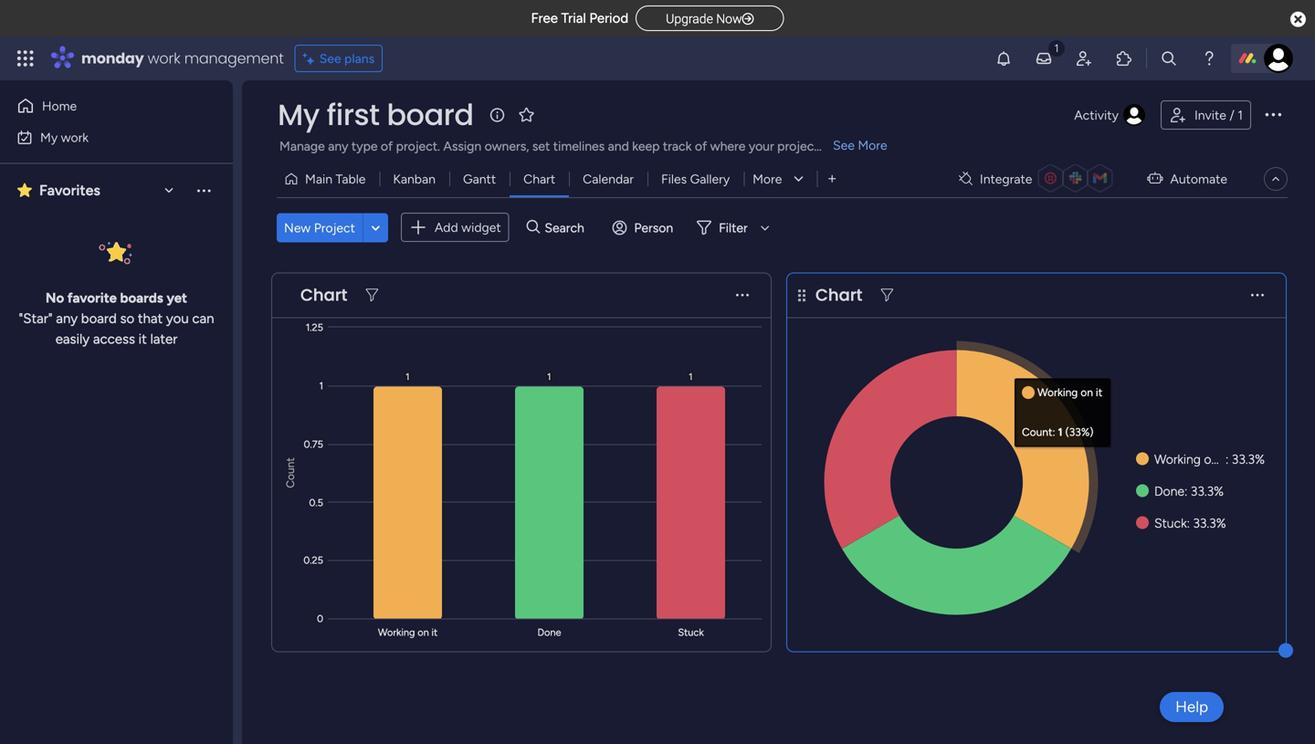 Task type: vqa. For each thing, say whether or not it's contained in the screenshot.
the topmost date
no



Task type: describe. For each thing, give the bounding box(es) containing it.
filter
[[719, 220, 748, 236]]

timelines
[[554, 138, 605, 154]]

it inside no favorite boards yet "star" any board so that you can easily access it later
[[139, 331, 147, 348]]

autopilot image
[[1148, 167, 1164, 190]]

my for my first board
[[278, 95, 320, 135]]

new project
[[284, 220, 355, 236]]

search everything image
[[1160, 49, 1179, 68]]

chart inside chart button
[[524, 171, 556, 187]]

2 of from the left
[[695, 138, 707, 154]]

person button
[[605, 213, 685, 242]]

add to favorites image
[[518, 106, 536, 124]]

v2 search image
[[527, 217, 540, 238]]

see plans
[[320, 51, 375, 66]]

where
[[711, 138, 746, 154]]

apps image
[[1116, 49, 1134, 68]]

you
[[166, 311, 189, 327]]

my for my work
[[40, 130, 58, 145]]

angle down image
[[371, 221, 380, 235]]

files
[[662, 171, 687, 187]]

activity button
[[1067, 101, 1154, 130]]

project.
[[396, 138, 440, 154]]

more dots image
[[737, 289, 749, 302]]

favorite
[[67, 290, 117, 307]]

no
[[46, 290, 64, 307]]

type
[[352, 138, 378, 154]]

see more
[[833, 138, 888, 153]]

33.3% for done : 33.3%
[[1191, 484, 1224, 499]]

boards
[[120, 290, 163, 307]]

home button
[[11, 91, 196, 121]]

calendar button
[[569, 164, 648, 194]]

can
[[192, 311, 214, 327]]

now
[[717, 11, 742, 26]]

1 horizontal spatial any
[[328, 138, 349, 154]]

kanban
[[393, 171, 436, 187]]

2 horizontal spatial chart
[[816, 284, 863, 307]]

favorites options image
[[195, 181, 213, 199]]

select product image
[[16, 49, 35, 68]]

see for see more
[[833, 138, 855, 153]]

done
[[1155, 484, 1185, 499]]

no favorite boards yet "star" any board so that you can easily access it later
[[19, 290, 214, 348]]

help button
[[1161, 693, 1224, 723]]

yet
[[167, 290, 187, 307]]

: for done : 33.3%
[[1185, 484, 1188, 499]]

work for my
[[61, 130, 89, 145]]

inbox image
[[1035, 49, 1054, 68]]

on
[[1205, 452, 1219, 467]]

1 of from the left
[[381, 138, 393, 154]]

home
[[42, 98, 77, 114]]

monday work management
[[81, 48, 284, 69]]

help
[[1176, 698, 1209, 717]]

filter button
[[690, 213, 776, 242]]

0 vertical spatial 33.3%
[[1232, 452, 1265, 467]]

main table
[[305, 171, 366, 187]]

favorites button
[[13, 175, 182, 206]]

so
[[120, 311, 134, 327]]

trial
[[562, 10, 586, 26]]

keep
[[633, 138, 660, 154]]

arrow down image
[[754, 217, 776, 239]]

gantt
[[463, 171, 496, 187]]

working
[[1155, 452, 1201, 467]]

any inside no favorite boards yet "star" any board so that you can easily access it later
[[56, 311, 78, 327]]

and
[[608, 138, 629, 154]]

dapulse integrations image
[[959, 172, 973, 186]]

your
[[749, 138, 775, 154]]

upgrade now
[[666, 11, 742, 26]]

add
[[435, 220, 458, 235]]

stuck
[[1155, 516, 1187, 531]]

1 image
[[1049, 37, 1065, 58]]

first
[[327, 95, 380, 135]]

33.3% for stuck : 33.3%
[[1194, 516, 1227, 531]]

automate
[[1171, 171, 1228, 187]]

more inside button
[[753, 171, 783, 187]]

work for monday
[[148, 48, 181, 69]]

manage
[[280, 138, 325, 154]]

invite members image
[[1075, 49, 1094, 68]]

done : 33.3%
[[1155, 484, 1224, 499]]

show board description image
[[487, 106, 509, 124]]

project
[[778, 138, 819, 154]]

period
[[590, 10, 629, 26]]

invite
[[1195, 107, 1227, 123]]

collapse board header image
[[1269, 172, 1284, 186]]

add view image
[[829, 172, 836, 186]]

kanban button
[[380, 164, 449, 194]]

dapulse drag handle 3 image
[[799, 289, 806, 302]]

stands.
[[822, 138, 863, 154]]

0 vertical spatial :
[[1226, 452, 1229, 467]]

help image
[[1201, 49, 1219, 68]]



Task type: locate. For each thing, give the bounding box(es) containing it.
1 vertical spatial 33.3%
[[1191, 484, 1224, 499]]

dapulse rightstroke image
[[742, 12, 754, 26]]

0 horizontal spatial work
[[61, 130, 89, 145]]

1 vertical spatial it
[[1222, 452, 1230, 467]]

it right on
[[1222, 452, 1230, 467]]

33.3% down working on it : 33.3%
[[1191, 484, 1224, 499]]

see for see plans
[[320, 51, 341, 66]]

1 vertical spatial any
[[56, 311, 78, 327]]

owners,
[[485, 138, 529, 154]]

files gallery button
[[648, 164, 744, 194]]

project
[[314, 220, 355, 236]]

1 horizontal spatial it
[[1222, 452, 1230, 467]]

: up 'stuck : 33.3%'
[[1185, 484, 1188, 499]]

1
[[1238, 107, 1244, 123]]

manage any type of project. assign owners, set timelines and keep track of where your project stands.
[[280, 138, 863, 154]]

0 horizontal spatial chart
[[301, 284, 348, 307]]

0 horizontal spatial it
[[139, 331, 147, 348]]

any left type
[[328, 138, 349, 154]]

any
[[328, 138, 349, 154], [56, 311, 78, 327]]

0 vertical spatial any
[[328, 138, 349, 154]]

/
[[1230, 107, 1235, 123]]

activity
[[1075, 107, 1119, 123]]

0 vertical spatial more
[[858, 138, 888, 153]]

my up manage
[[278, 95, 320, 135]]

it
[[139, 331, 147, 348], [1222, 452, 1230, 467]]

: for stuck : 33.3%
[[1187, 516, 1190, 531]]

calendar
[[583, 171, 634, 187]]

1 vertical spatial more
[[753, 171, 783, 187]]

favorites
[[39, 182, 100, 199]]

0 horizontal spatial see
[[320, 51, 341, 66]]

0 vertical spatial work
[[148, 48, 181, 69]]

my
[[278, 95, 320, 135], [40, 130, 58, 145]]

0 horizontal spatial of
[[381, 138, 393, 154]]

1 horizontal spatial of
[[695, 138, 707, 154]]

board up "project."
[[387, 95, 474, 135]]

options image
[[1263, 103, 1285, 125]]

notifications image
[[995, 49, 1013, 68]]

"star"
[[19, 311, 53, 327]]

my work button
[[11, 123, 196, 152]]

main table button
[[277, 164, 380, 194]]

0 vertical spatial see
[[320, 51, 341, 66]]

0 horizontal spatial more
[[753, 171, 783, 187]]

0 horizontal spatial board
[[81, 311, 117, 327]]

1 vertical spatial :
[[1185, 484, 1188, 499]]

upgrade now link
[[636, 5, 784, 31]]

more dots image
[[1252, 289, 1265, 302]]

chart down set
[[524, 171, 556, 187]]

chart left v2 funnel icon
[[301, 284, 348, 307]]

see up add view icon
[[833, 138, 855, 153]]

integrate
[[980, 171, 1033, 187]]

work down home
[[61, 130, 89, 145]]

33.3% down done : 33.3%
[[1194, 516, 1227, 531]]

chart button
[[510, 164, 569, 194]]

v2 funnel image
[[881, 289, 894, 302]]

stuck : 33.3%
[[1155, 516, 1227, 531]]

v2 star 2 image
[[17, 180, 32, 201]]

1 horizontal spatial see
[[833, 138, 855, 153]]

chart
[[524, 171, 556, 187], [301, 284, 348, 307], [816, 284, 863, 307]]

table
[[336, 171, 366, 187]]

access
[[93, 331, 135, 348]]

1 vertical spatial see
[[833, 138, 855, 153]]

track
[[663, 138, 692, 154]]

widget
[[462, 220, 501, 235]]

2 vertical spatial :
[[1187, 516, 1190, 531]]

more right project at top right
[[858, 138, 888, 153]]

board down favorite
[[81, 311, 117, 327]]

work inside button
[[61, 130, 89, 145]]

more down the your
[[753, 171, 783, 187]]

add widget
[[435, 220, 501, 235]]

files gallery
[[662, 171, 730, 187]]

invite / 1
[[1195, 107, 1244, 123]]

free trial period
[[531, 10, 629, 26]]

my work
[[40, 130, 89, 145]]

board inside no favorite boards yet "star" any board so that you can easily access it later
[[81, 311, 117, 327]]

see
[[320, 51, 341, 66], [833, 138, 855, 153]]

see more link
[[831, 136, 890, 154]]

plans
[[344, 51, 375, 66]]

invite / 1 button
[[1161, 101, 1252, 130]]

more button
[[744, 164, 817, 194]]

1 horizontal spatial more
[[858, 138, 888, 153]]

1 horizontal spatial work
[[148, 48, 181, 69]]

upgrade
[[666, 11, 713, 26]]

work right monday
[[148, 48, 181, 69]]

my inside button
[[40, 130, 58, 145]]

any up easily
[[56, 311, 78, 327]]

new
[[284, 220, 311, 236]]

of right track on the right top of page
[[695, 138, 707, 154]]

assign
[[444, 138, 482, 154]]

33.3% right on
[[1232, 452, 1265, 467]]

main
[[305, 171, 333, 187]]

more
[[858, 138, 888, 153], [753, 171, 783, 187]]

1 horizontal spatial board
[[387, 95, 474, 135]]

of right type
[[381, 138, 393, 154]]

my first board
[[278, 95, 474, 135]]

see plans button
[[295, 45, 383, 72]]

My first board field
[[273, 95, 478, 135]]

1 vertical spatial work
[[61, 130, 89, 145]]

see left plans
[[320, 51, 341, 66]]

dapulse close image
[[1291, 11, 1307, 29]]

my down home
[[40, 130, 58, 145]]

: down done : 33.3%
[[1187, 516, 1190, 531]]

free
[[531, 10, 558, 26]]

john smith image
[[1265, 44, 1294, 73]]

working on it : 33.3%
[[1155, 452, 1265, 467]]

0 horizontal spatial any
[[56, 311, 78, 327]]

see inside button
[[320, 51, 341, 66]]

of
[[381, 138, 393, 154], [695, 138, 707, 154]]

chart right dapulse drag handle 3 icon
[[816, 284, 863, 307]]

1 vertical spatial board
[[81, 311, 117, 327]]

0 vertical spatial it
[[139, 331, 147, 348]]

add widget button
[[401, 213, 510, 242]]

:
[[1226, 452, 1229, 467], [1185, 484, 1188, 499], [1187, 516, 1190, 531]]

easily
[[55, 331, 90, 348]]

1 horizontal spatial my
[[278, 95, 320, 135]]

0 horizontal spatial my
[[40, 130, 58, 145]]

monday
[[81, 48, 144, 69]]

that
[[138, 311, 163, 327]]

new project button
[[277, 213, 363, 242]]

work
[[148, 48, 181, 69], [61, 130, 89, 145]]

it left later
[[139, 331, 147, 348]]

0 vertical spatial board
[[387, 95, 474, 135]]

v2 funnel image
[[366, 289, 378, 302]]

Search field
[[540, 215, 595, 241]]

gallery
[[690, 171, 730, 187]]

1 horizontal spatial chart
[[524, 171, 556, 187]]

person
[[634, 220, 674, 236]]

set
[[533, 138, 550, 154]]

gantt button
[[449, 164, 510, 194]]

later
[[150, 331, 178, 348]]

: right on
[[1226, 452, 1229, 467]]

2 vertical spatial 33.3%
[[1194, 516, 1227, 531]]

management
[[184, 48, 284, 69]]

33.3%
[[1232, 452, 1265, 467], [1191, 484, 1224, 499], [1194, 516, 1227, 531]]



